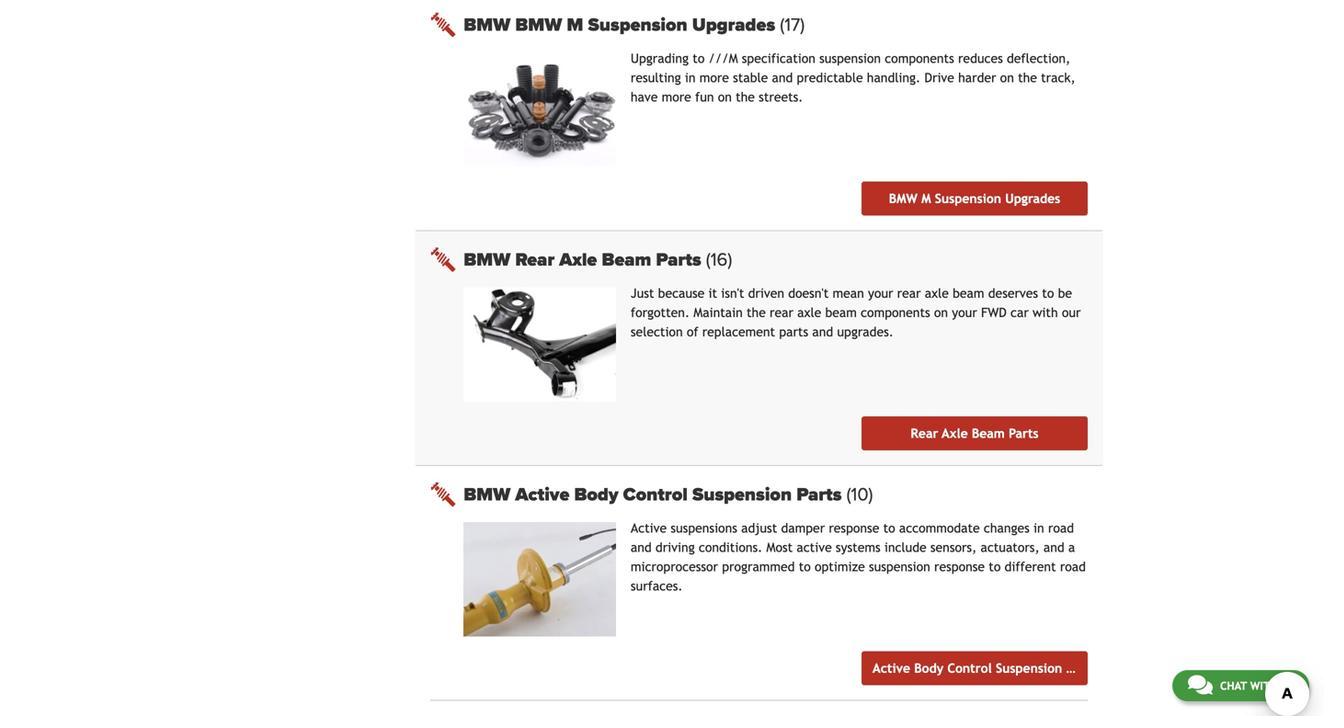 Task type: describe. For each thing, give the bounding box(es) containing it.
drive
[[925, 70, 955, 85]]

active body control suspension parts thumbnail image image
[[464, 522, 616, 637]]

track,
[[1041, 70, 1076, 85]]

us
[[1281, 680, 1294, 693]]

driving
[[656, 540, 695, 555]]

components inside just because it isn't driven doesn't mean your rear axle beam deserves to be forgotten. maintain the rear axle beam components on your fwd car with our selection of replacement parts and upgrades.
[[861, 305, 931, 320]]

bmw for suspension
[[464, 484, 511, 506]]

1 vertical spatial more
[[662, 90, 692, 104]]

maintain
[[694, 305, 743, 320]]

bmw m suspension upgrades thumbnail image image
[[464, 52, 616, 167]]

active
[[797, 540, 832, 555]]

0 horizontal spatial beam
[[602, 249, 652, 271]]

rear inside rear axle beam parts link
[[911, 426, 939, 441]]

predictable
[[797, 70, 863, 85]]

just
[[631, 286, 654, 301]]

rear axle beam parts
[[911, 426, 1039, 441]]

0 vertical spatial body
[[574, 484, 619, 506]]

to down active on the bottom of the page
[[799, 560, 811, 574]]

stable
[[733, 70, 768, 85]]

0 vertical spatial upgrades
[[692, 14, 776, 36]]

fwd
[[981, 305, 1007, 320]]

actuators,
[[981, 540, 1040, 555]]

suspension inside active body control suspension parts link
[[996, 661, 1063, 676]]

0 vertical spatial control
[[623, 484, 688, 506]]

active body control suspension parts link
[[862, 652, 1097, 686]]

bmw m suspension upgrades link
[[862, 182, 1088, 216]]

reduces
[[958, 51, 1003, 66]]

upgrading
[[631, 51, 689, 66]]

1 horizontal spatial upgrades
[[1006, 191, 1061, 206]]

to inside just because it isn't driven doesn't mean your rear axle beam deserves to be forgotten. maintain the rear axle beam components on your fwd car with our selection of replacement parts and upgrades.
[[1042, 286, 1054, 301]]

systems
[[836, 540, 881, 555]]

to up include
[[884, 521, 896, 536]]

suspension inside 'active suspensions adjust damper response to accommodate changes in road and driving conditions. most active systems include sensors, actuators, and a microprocessor programmed to optimize suspension response to different road surfaces.'
[[869, 560, 931, 574]]

be
[[1058, 286, 1073, 301]]

with inside 'link'
[[1251, 680, 1278, 693]]

isn't
[[721, 286, 745, 301]]

0 vertical spatial axle
[[925, 286, 949, 301]]

with inside just because it isn't driven doesn't mean your rear axle beam deserves to be forgotten. maintain the rear axle beam components on your fwd car with our selection of replacement parts and upgrades.
[[1033, 305, 1058, 320]]

changes
[[984, 521, 1030, 536]]

1 horizontal spatial beam
[[953, 286, 985, 301]]

1 vertical spatial axle
[[798, 305, 822, 320]]

doesn't
[[788, 286, 829, 301]]

0 vertical spatial active
[[515, 484, 570, 506]]

0 horizontal spatial m
[[567, 14, 584, 36]]

0 horizontal spatial on
[[718, 90, 732, 104]]

1 vertical spatial beam
[[826, 305, 857, 320]]

the inside just because it isn't driven doesn't mean your rear axle beam deserves to be forgotten. maintain the rear axle beam components on your fwd car with our selection of replacement parts and upgrades.
[[747, 305, 766, 320]]

and inside upgrading to ///m specification suspension components reduces deflection, resulting in more stable and predictable handling. drive harder on the track, have more fun on the streets.
[[772, 70, 793, 85]]

0 vertical spatial road
[[1049, 521, 1074, 536]]

rear axle beam parts thumbnail image image
[[464, 287, 616, 402]]

0 vertical spatial on
[[1001, 70, 1014, 85]]

bmw                                                                                    rear axle beam parts
[[464, 249, 706, 271]]

chat
[[1221, 680, 1247, 693]]

bmw                                                                                    bmw m suspension upgrades
[[464, 14, 780, 36]]

deflection,
[[1007, 51, 1071, 66]]

1 vertical spatial road
[[1060, 560, 1086, 574]]

optimize
[[815, 560, 865, 574]]

1 horizontal spatial more
[[700, 70, 729, 85]]

///m
[[709, 51, 738, 66]]

parts
[[779, 325, 809, 339]]

1 vertical spatial rear
[[770, 305, 794, 320]]

car
[[1011, 305, 1029, 320]]

our
[[1062, 305, 1081, 320]]

bmw for upgrades
[[464, 14, 511, 36]]

a
[[1069, 540, 1076, 555]]

handling.
[[867, 70, 921, 85]]

0 vertical spatial the
[[1018, 70, 1038, 85]]

bmw                                                                                    active body control suspension parts link
[[464, 484, 1088, 506]]

resulting
[[631, 70, 681, 85]]

upgrades.
[[837, 325, 894, 339]]

1 vertical spatial your
[[952, 305, 978, 320]]

0 vertical spatial rear
[[897, 286, 921, 301]]

include
[[885, 540, 927, 555]]

upgrading to ///m specification suspension components reduces deflection, resulting in more stable and predictable handling. drive harder on the track, have more fun on the streets.
[[631, 51, 1076, 104]]

replacement
[[702, 325, 776, 339]]



Task type: vqa. For each thing, say whether or not it's contained in the screenshot.
cool
no



Task type: locate. For each thing, give the bounding box(es) containing it.
just because it isn't driven doesn't mean your rear axle beam deserves to be forgotten. maintain the rear axle beam components on your fwd car with our selection of replacement parts and upgrades.
[[631, 286, 1081, 339]]

0 horizontal spatial beam
[[826, 305, 857, 320]]

0 vertical spatial beam
[[953, 286, 985, 301]]

and left a
[[1044, 540, 1065, 555]]

suspension up predictable
[[820, 51, 881, 66]]

1 horizontal spatial beam
[[972, 426, 1005, 441]]

suspension inside upgrading to ///m specification suspension components reduces deflection, resulting in more stable and predictable handling. drive harder on the track, have more fun on the streets.
[[820, 51, 881, 66]]

of
[[687, 325, 699, 339]]

damper
[[781, 521, 825, 536]]

2 vertical spatial on
[[934, 305, 948, 320]]

0 vertical spatial your
[[868, 286, 894, 301]]

1 vertical spatial components
[[861, 305, 931, 320]]

rear up parts
[[770, 305, 794, 320]]

2 horizontal spatial active
[[873, 661, 911, 676]]

chat with us
[[1221, 680, 1294, 693]]

1 vertical spatial in
[[1034, 521, 1045, 536]]

programmed
[[722, 560, 795, 574]]

rear axle beam parts link
[[862, 417, 1088, 451]]

road
[[1049, 521, 1074, 536], [1060, 560, 1086, 574]]

response
[[829, 521, 880, 536], [935, 560, 985, 574]]

suspension down include
[[869, 560, 931, 574]]

1 vertical spatial on
[[718, 90, 732, 104]]

response up systems
[[829, 521, 880, 536]]

1 horizontal spatial axle
[[942, 426, 968, 441]]

on left fwd
[[934, 305, 948, 320]]

in inside upgrading to ///m specification suspension components reduces deflection, resulting in more stable and predictable handling. drive harder on the track, have more fun on the streets.
[[685, 70, 696, 85]]

1 vertical spatial active
[[631, 521, 667, 536]]

microprocessor
[[631, 560, 718, 574]]

and up the streets.
[[772, 70, 793, 85]]

more left "fun"
[[662, 90, 692, 104]]

0 vertical spatial response
[[829, 521, 880, 536]]

0 vertical spatial suspension
[[820, 51, 881, 66]]

the
[[1018, 70, 1038, 85], [736, 90, 755, 104], [747, 305, 766, 320]]

1 horizontal spatial active
[[631, 521, 667, 536]]

with left us
[[1251, 680, 1278, 693]]

1 horizontal spatial m
[[922, 191, 931, 206]]

and
[[772, 70, 793, 85], [813, 325, 834, 339], [631, 540, 652, 555], [1044, 540, 1065, 555]]

streets.
[[759, 90, 803, 104]]

bmw for parts
[[464, 249, 511, 271]]

in inside 'active suspensions adjust damper response to accommodate changes in road and driving conditions. most active systems include sensors, actuators, and a microprocessor programmed to optimize suspension response to different road surfaces.'
[[1034, 521, 1045, 536]]

and right parts
[[813, 325, 834, 339]]

the down stable
[[736, 90, 755, 104]]

on right harder
[[1001, 70, 1014, 85]]

2 horizontal spatial on
[[1001, 70, 1014, 85]]

0 horizontal spatial rear
[[515, 249, 555, 271]]

to inside upgrading to ///m specification suspension components reduces deflection, resulting in more stable and predictable handling. drive harder on the track, have more fun on the streets.
[[693, 51, 705, 66]]

body
[[574, 484, 619, 506], [915, 661, 944, 676]]

and left driving
[[631, 540, 652, 555]]

0 vertical spatial axle
[[559, 249, 597, 271]]

2 vertical spatial active
[[873, 661, 911, 676]]

components
[[885, 51, 955, 66], [861, 305, 931, 320]]

active for active suspensions adjust damper response to accommodate changes in road and driving conditions. most active systems include sensors, actuators, and a microprocessor programmed to optimize suspension response to different road surfaces.
[[631, 521, 667, 536]]

beam
[[953, 286, 985, 301], [826, 305, 857, 320]]

active inside 'active suspensions adjust damper response to accommodate changes in road and driving conditions. most active systems include sensors, actuators, and a microprocessor programmed to optimize suspension response to different road surfaces.'
[[631, 521, 667, 536]]

fun
[[695, 90, 714, 104]]

0 vertical spatial components
[[885, 51, 955, 66]]

1 horizontal spatial axle
[[925, 286, 949, 301]]

and inside just because it isn't driven doesn't mean your rear axle beam deserves to be forgotten. maintain the rear axle beam components on your fwd car with our selection of replacement parts and upgrades.
[[813, 325, 834, 339]]

your left fwd
[[952, 305, 978, 320]]

0 horizontal spatial your
[[868, 286, 894, 301]]

your right the mean
[[868, 286, 894, 301]]

the down "driven" at the top of page
[[747, 305, 766, 320]]

suspension
[[820, 51, 881, 66], [869, 560, 931, 574]]

m
[[567, 14, 584, 36], [922, 191, 931, 206]]

deserves
[[989, 286, 1039, 301]]

on inside just because it isn't driven doesn't mean your rear axle beam deserves to be forgotten. maintain the rear axle beam components on your fwd car with our selection of replacement parts and upgrades.
[[934, 305, 948, 320]]

0 horizontal spatial with
[[1033, 305, 1058, 320]]

axle
[[559, 249, 597, 271], [942, 426, 968, 441]]

components inside upgrading to ///m specification suspension components reduces deflection, resulting in more stable and predictable handling. drive harder on the track, have more fun on the streets.
[[885, 51, 955, 66]]

suspension inside bmw m suspension upgrades link
[[935, 191, 1002, 206]]

1 vertical spatial upgrades
[[1006, 191, 1061, 206]]

upgrades
[[692, 14, 776, 36], [1006, 191, 1061, 206]]

1 vertical spatial suspension
[[869, 560, 931, 574]]

sensors,
[[931, 540, 977, 555]]

axle left deserves
[[925, 286, 949, 301]]

with
[[1033, 305, 1058, 320], [1251, 680, 1278, 693]]

axle down doesn't
[[798, 305, 822, 320]]

with right the car
[[1033, 305, 1058, 320]]

1 vertical spatial body
[[915, 661, 944, 676]]

1 horizontal spatial rear
[[897, 286, 921, 301]]

beam
[[602, 249, 652, 271], [972, 426, 1005, 441]]

0 vertical spatial rear
[[515, 249, 555, 271]]

to
[[693, 51, 705, 66], [1042, 286, 1054, 301], [884, 521, 896, 536], [799, 560, 811, 574], [989, 560, 1001, 574]]

0 vertical spatial m
[[567, 14, 584, 36]]

bmw                                                                                    bmw m suspension upgrades link
[[464, 14, 1088, 36]]

road down a
[[1060, 560, 1086, 574]]

0 horizontal spatial more
[[662, 90, 692, 104]]

components up "drive"
[[885, 51, 955, 66]]

active for active body control suspension parts
[[873, 661, 911, 676]]

road up a
[[1049, 521, 1074, 536]]

1 horizontal spatial rear
[[911, 426, 939, 441]]

most
[[767, 540, 793, 555]]

0 horizontal spatial response
[[829, 521, 880, 536]]

different
[[1005, 560, 1057, 574]]

suspension
[[588, 14, 688, 36], [935, 191, 1002, 206], [693, 484, 792, 506], [996, 661, 1063, 676]]

in right changes
[[1034, 521, 1045, 536]]

0 horizontal spatial body
[[574, 484, 619, 506]]

1 vertical spatial axle
[[942, 426, 968, 441]]

active suspensions adjust damper response to accommodate changes in road and driving conditions. most active systems include sensors, actuators, and a microprocessor programmed to optimize suspension response to different road surfaces.
[[631, 521, 1086, 594]]

1 vertical spatial response
[[935, 560, 985, 574]]

1 vertical spatial the
[[736, 90, 755, 104]]

1 vertical spatial with
[[1251, 680, 1278, 693]]

adjust
[[741, 521, 778, 536]]

rear
[[515, 249, 555, 271], [911, 426, 939, 441]]

0 horizontal spatial axle
[[559, 249, 597, 271]]

to left ///m
[[693, 51, 705, 66]]

control
[[623, 484, 688, 506], [948, 661, 992, 676]]

to down actuators,
[[989, 560, 1001, 574]]

surfaces.
[[631, 579, 683, 594]]

0 vertical spatial more
[[700, 70, 729, 85]]

active body control suspension parts
[[873, 661, 1097, 676]]

rear
[[897, 286, 921, 301], [770, 305, 794, 320]]

on right "fun"
[[718, 90, 732, 104]]

1 horizontal spatial your
[[952, 305, 978, 320]]

components up upgrades.
[[861, 305, 931, 320]]

1 vertical spatial control
[[948, 661, 992, 676]]

bmw
[[464, 14, 511, 36], [515, 14, 562, 36], [889, 191, 918, 206], [464, 249, 511, 271], [464, 484, 511, 506]]

specification
[[742, 51, 816, 66]]

1 vertical spatial beam
[[972, 426, 1005, 441]]

more down ///m
[[700, 70, 729, 85]]

driven
[[748, 286, 785, 301]]

forgotten.
[[631, 305, 690, 320]]

conditions.
[[699, 540, 763, 555]]

it
[[709, 286, 718, 301]]

beam up fwd
[[953, 286, 985, 301]]

axle
[[925, 286, 949, 301], [798, 305, 822, 320]]

bmw                                                                                    active body control suspension parts
[[464, 484, 847, 506]]

on
[[1001, 70, 1014, 85], [718, 90, 732, 104], [934, 305, 948, 320]]

1 vertical spatial m
[[922, 191, 931, 206]]

parts
[[656, 249, 702, 271], [1009, 426, 1039, 441], [797, 484, 842, 506], [1067, 661, 1097, 676]]

accommodate
[[899, 521, 980, 536]]

response down sensors,
[[935, 560, 985, 574]]

1 horizontal spatial on
[[934, 305, 948, 320]]

because
[[658, 286, 705, 301]]

0 vertical spatial in
[[685, 70, 696, 85]]

1 horizontal spatial control
[[948, 661, 992, 676]]

your
[[868, 286, 894, 301], [952, 305, 978, 320]]

2 vertical spatial the
[[747, 305, 766, 320]]

more
[[700, 70, 729, 85], [662, 90, 692, 104]]

chat with us link
[[1173, 671, 1310, 702]]

in up "fun"
[[685, 70, 696, 85]]

mean
[[833, 286, 864, 301]]

1 horizontal spatial in
[[1034, 521, 1045, 536]]

harder
[[959, 70, 997, 85]]

rear right the mean
[[897, 286, 921, 301]]

0 vertical spatial with
[[1033, 305, 1058, 320]]

0 horizontal spatial upgrades
[[692, 14, 776, 36]]

comments image
[[1188, 674, 1213, 696]]

1 horizontal spatial with
[[1251, 680, 1278, 693]]

to left be
[[1042, 286, 1054, 301]]

0 horizontal spatial rear
[[770, 305, 794, 320]]

0 horizontal spatial control
[[623, 484, 688, 506]]

the down deflection,
[[1018, 70, 1038, 85]]

0 vertical spatial beam
[[602, 249, 652, 271]]

bmw                                                                                    rear axle beam parts link
[[464, 249, 1088, 271]]

in
[[685, 70, 696, 85], [1034, 521, 1045, 536]]

1 horizontal spatial response
[[935, 560, 985, 574]]

active
[[515, 484, 570, 506], [631, 521, 667, 536], [873, 661, 911, 676]]

suspensions
[[671, 521, 738, 536]]

1 horizontal spatial body
[[915, 661, 944, 676]]

bmw m suspension upgrades
[[889, 191, 1061, 206]]

have
[[631, 90, 658, 104]]

1 vertical spatial rear
[[911, 426, 939, 441]]

selection
[[631, 325, 683, 339]]

beam down the mean
[[826, 305, 857, 320]]

0 horizontal spatial active
[[515, 484, 570, 506]]

0 horizontal spatial axle
[[798, 305, 822, 320]]

0 horizontal spatial in
[[685, 70, 696, 85]]



